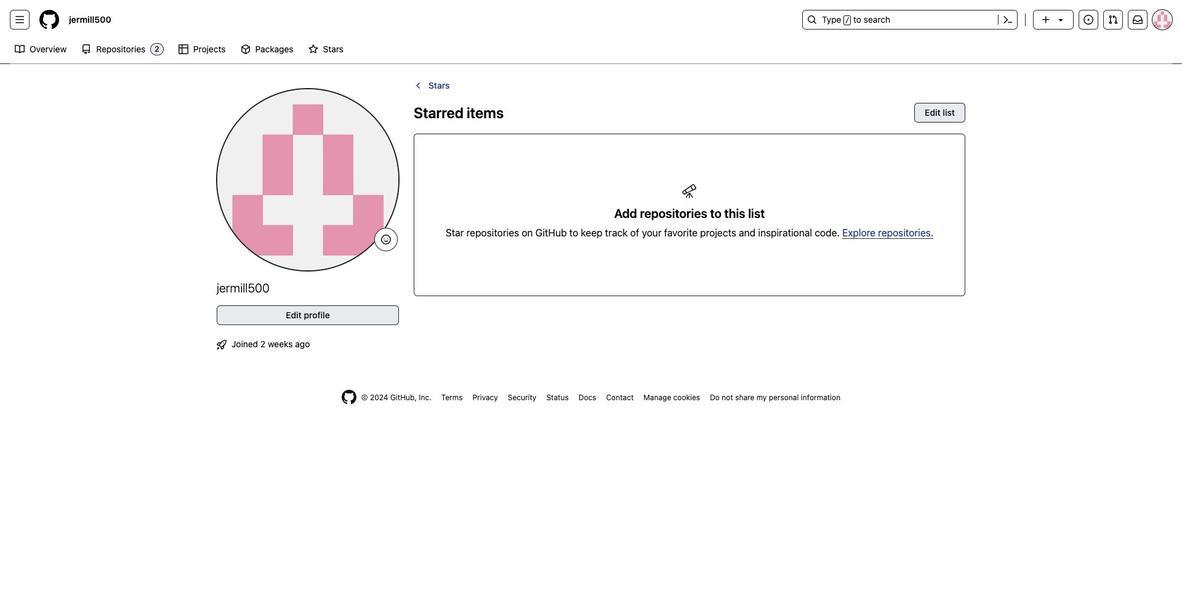 Task type: locate. For each thing, give the bounding box(es) containing it.
table image
[[178, 44, 188, 54]]

homepage image
[[39, 10, 59, 30], [342, 390, 357, 405]]

change your avatar image
[[217, 89, 399, 271]]

1 vertical spatial homepage image
[[342, 390, 357, 405]]

triangle down image
[[1056, 15, 1066, 25]]

0 vertical spatial homepage image
[[39, 10, 59, 30]]

0 horizontal spatial homepage image
[[39, 10, 59, 30]]

git pull request image
[[1109, 15, 1119, 25]]

notifications image
[[1133, 15, 1143, 25]]

star image
[[308, 44, 318, 54]]



Task type: vqa. For each thing, say whether or not it's contained in the screenshot.
triangle down Icon
yes



Task type: describe. For each thing, give the bounding box(es) containing it.
issue opened image
[[1084, 15, 1094, 25]]

1 horizontal spatial homepage image
[[342, 390, 357, 405]]

plus image
[[1042, 15, 1051, 25]]

repo image
[[81, 44, 91, 54]]

telescope image
[[683, 184, 697, 198]]

chevron left image
[[414, 80, 424, 90]]

smiley image
[[381, 235, 391, 245]]

rocket image
[[217, 340, 227, 350]]

command palette image
[[1003, 15, 1013, 25]]

package image
[[241, 44, 250, 54]]

book image
[[15, 44, 25, 54]]



